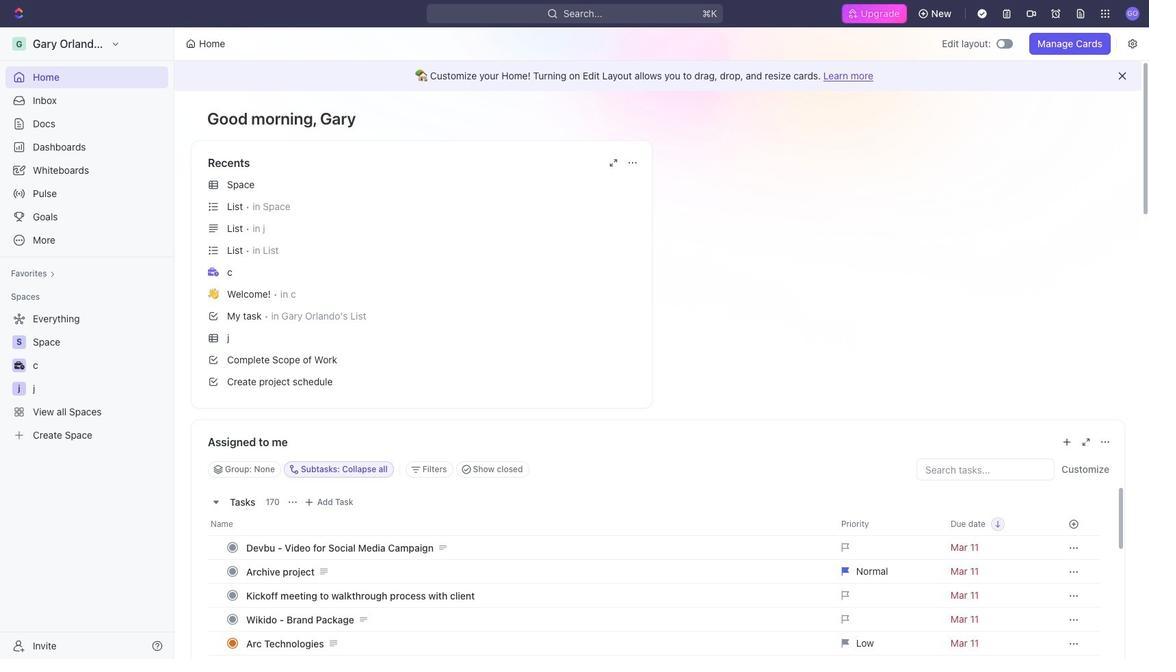 Task type: locate. For each thing, give the bounding box(es) containing it.
j, , element
[[12, 382, 26, 396]]

business time image
[[208, 267, 219, 276], [14, 361, 24, 370]]

1 horizontal spatial business time image
[[208, 267, 219, 276]]

0 vertical spatial business time image
[[208, 267, 219, 276]]

business time image inside tree
[[14, 361, 24, 370]]

1 vertical spatial business time image
[[14, 361, 24, 370]]

alert
[[175, 61, 1142, 91]]

tree
[[5, 308, 168, 446]]

0 horizontal spatial business time image
[[14, 361, 24, 370]]



Task type: vqa. For each thing, say whether or not it's contained in the screenshot.
the "More" within the more settings button
no



Task type: describe. For each thing, give the bounding box(es) containing it.
Search tasks... text field
[[918, 459, 1055, 480]]

set priority image
[[834, 655, 943, 659]]

tree inside sidebar navigation
[[5, 308, 168, 446]]

gary orlando's workspace, , element
[[12, 37, 26, 51]]

space, , element
[[12, 335, 26, 349]]

sidebar navigation
[[0, 27, 177, 659]]



